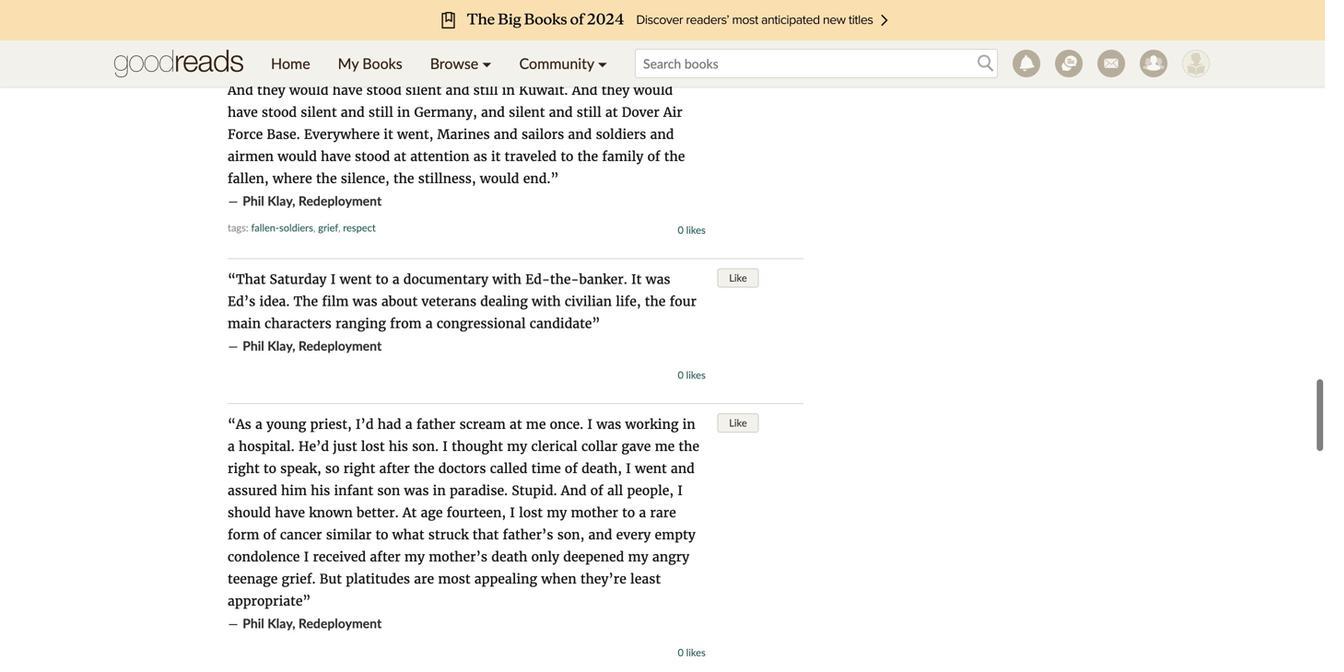 Task type: locate. For each thing, give the bounding box(es) containing it.
redeployment down ranging
[[299, 338, 382, 354]]

, left grief link
[[313, 222, 316, 234]]

went
[[340, 271, 372, 288], [635, 461, 667, 477]]

2 vertical spatial likes
[[686, 647, 706, 659]]

phil
[[243, 193, 264, 209], [243, 338, 264, 354], [243, 616, 264, 632]]

1 horizontal spatial me
[[655, 439, 675, 455]]

― up tags:
[[228, 193, 239, 210]]

2 like link from the top
[[717, 414, 759, 433]]

of up and
[[565, 461, 578, 477]]

3 ― from the top
[[228, 616, 239, 633]]

at
[[510, 417, 522, 433]]

father's
[[503, 527, 554, 544]]

him
[[281, 483, 307, 500]]

1 like link from the top
[[717, 269, 759, 288]]

― down main
[[228, 338, 239, 355]]

1 vertical spatial me
[[655, 439, 675, 455]]

1 horizontal spatial ,
[[338, 222, 341, 234]]

0 horizontal spatial right
[[228, 461, 260, 477]]

0 vertical spatial in
[[683, 417, 696, 433]]

went inside "as a young priest, i'd had a father scream at me once. i was working in a hospital. he'd just lost his son. i thought my clerical collar gave me the right to speak, so right after the doctors called time of death, i went and assured him his infant son was in paradise. stupid. and of all people, i should have known better. at age fourteen, i lost my mother to a rare form of cancer similar to what struck that father's son, and every empty condolence i received after my mother's death only deepened my angry teenage grief. but platitudes are most appealing when they're least appropriate" ― phil klay, redeployment
[[635, 461, 667, 477]]

redeployment link down ranging
[[299, 338, 382, 354]]

better.
[[357, 505, 399, 522]]

phil up fallen-
[[243, 193, 264, 209]]

0 vertical spatial redeployment
[[299, 193, 382, 209]]

appealing
[[474, 571, 537, 588]]

a right from
[[426, 316, 433, 332]]

with up dealing
[[492, 271, 522, 288]]

redeployment inside "as a young priest, i'd had a father scream at me once. i was working in a hospital. he'd just lost his son. i thought my clerical collar gave me the right to speak, so right after the doctors called time of death, i went and assured him his infant son was in paradise. stupid. and of all people, i should have known better. at age fourteen, i lost my mother to a rare form of cancer similar to what struck that father's son, and every empty condolence i received after my mother's death only deepened my angry teenage grief. but platitudes are most appealing when they're least appropriate" ― phil klay, redeployment
[[299, 616, 382, 632]]

1 vertical spatial likes
[[686, 369, 706, 382]]

1 redeployment link from the top
[[299, 193, 382, 209]]

i right son.
[[443, 439, 448, 455]]

called
[[490, 461, 528, 477]]

friend requests image
[[1140, 50, 1168, 77]]

1 ▾ from the left
[[482, 54, 492, 72]]

after up son
[[379, 461, 410, 477]]

likes for "as a young priest, i'd had a father scream at me once. i was working in a hospital. he'd just lost his son. i thought my clerical collar gave me the right to speak, so right after the doctors called time of death, i went and assured him his infant son was in paradise. stupid. and of all people, i should have known better. at age fourteen, i lost my mother to a rare form of cancer similar to what struck that father's son, and every empty condolence i received after my mother's death only deepened my angry teenage grief. but platitudes are most appealing when they're least appropriate"
[[686, 647, 706, 659]]

the down working
[[679, 439, 700, 455]]

characters
[[265, 316, 332, 332]]

of
[[565, 461, 578, 477], [591, 483, 604, 500], [263, 527, 276, 544]]

1 vertical spatial like
[[729, 417, 747, 430]]

1 redeployment from the top
[[299, 193, 382, 209]]

gave
[[622, 439, 651, 455]]

0 horizontal spatial ▾
[[482, 54, 492, 72]]

time
[[532, 461, 561, 477]]

struck
[[428, 527, 469, 544]]

2 phil from the top
[[243, 338, 264, 354]]

1 vertical spatial redeployment
[[299, 338, 382, 354]]

1 klay, from the top
[[267, 193, 295, 209]]

redeployment link down but on the left
[[299, 616, 382, 632]]

fallen-
[[251, 222, 279, 234]]

community ▾ button
[[506, 41, 621, 87]]

right up 'infant'
[[343, 461, 375, 477]]

tags: fallen-soldiers , grief , respect
[[228, 222, 376, 234]]

▾ inside popup button
[[482, 54, 492, 72]]

and down mother
[[589, 527, 612, 544]]

2 vertical spatial klay,
[[267, 616, 295, 632]]

son
[[377, 483, 400, 500]]

his down had
[[389, 439, 408, 455]]

2 redeployment link from the top
[[299, 338, 382, 354]]

notifications image
[[1013, 50, 1041, 77]]

my down every
[[628, 549, 649, 566]]

to down hospital.
[[263, 461, 276, 477]]

me right at
[[526, 417, 546, 433]]

all
[[607, 483, 623, 500]]

0 horizontal spatial and
[[589, 527, 612, 544]]

sam green image
[[1183, 50, 1210, 77]]

i
[[331, 271, 336, 288], [588, 417, 593, 433], [443, 439, 448, 455], [626, 461, 631, 477], [678, 483, 683, 500], [510, 505, 515, 522], [304, 549, 309, 566]]

redeployment up grief
[[299, 193, 382, 209]]

2 vertical spatial ―
[[228, 616, 239, 633]]

age
[[421, 505, 443, 522]]

, left respect link
[[338, 222, 341, 234]]

i down cancer
[[304, 549, 309, 566]]

menu
[[257, 41, 621, 87]]

0 vertical spatial like
[[729, 272, 747, 284]]

1 right from the left
[[228, 461, 260, 477]]

1 vertical spatial in
[[433, 483, 446, 500]]

2 ▾ from the left
[[598, 54, 607, 72]]

0 likes link
[[678, 224, 706, 236], [678, 369, 706, 382], [678, 647, 706, 659]]

every
[[616, 527, 651, 544]]

2 redeployment from the top
[[299, 338, 382, 354]]

1 horizontal spatial right
[[343, 461, 375, 477]]

0 vertical spatial and
[[671, 461, 695, 477]]

son.
[[412, 439, 439, 455]]

1 vertical spatial 0
[[678, 369, 684, 382]]

the right life,
[[645, 294, 666, 310]]

2 vertical spatial 0 likes
[[678, 647, 706, 659]]

angry
[[652, 549, 690, 566]]

about
[[381, 294, 418, 310]]

0 vertical spatial went
[[340, 271, 372, 288]]

1 horizontal spatial ▾
[[598, 54, 607, 72]]

1 vertical spatial ―
[[228, 338, 239, 355]]

after up platitudes
[[370, 549, 401, 566]]

0 vertical spatial 0 likes
[[678, 224, 706, 236]]

to down better.
[[376, 527, 388, 544]]

0 vertical spatial like link
[[717, 269, 759, 288]]

civilian
[[565, 294, 612, 310]]

1 vertical spatial lost
[[519, 505, 543, 522]]

a up about
[[392, 271, 400, 288]]

in
[[683, 417, 696, 433], [433, 483, 446, 500]]

collar
[[582, 439, 618, 455]]

was
[[646, 271, 671, 288], [353, 294, 378, 310], [597, 417, 621, 433], [404, 483, 429, 500]]

my
[[338, 54, 359, 72]]

0 vertical spatial 0 likes link
[[678, 224, 706, 236]]

2 0 likes from the top
[[678, 369, 706, 382]]

1 like from the top
[[729, 272, 747, 284]]

0 vertical spatial the
[[645, 294, 666, 310]]

"that
[[228, 271, 266, 288]]

ed-
[[525, 271, 550, 288]]

0
[[678, 224, 684, 236], [678, 369, 684, 382], [678, 647, 684, 659]]

lost
[[361, 439, 385, 455], [519, 505, 543, 522]]

▾ right community
[[598, 54, 607, 72]]

Search books text field
[[635, 49, 998, 78]]

0 likes link for "that saturday i went to a documentary with ed-the-banker. it was ed's idea. the film was about veterans dealing with civilian life, the four main characters ranging from a congressional candidate"
[[678, 369, 706, 382]]

went up people,
[[635, 461, 667, 477]]

ranging
[[335, 316, 386, 332]]

grief
[[318, 222, 338, 234]]

1 vertical spatial his
[[311, 483, 330, 500]]

▾ right browse
[[482, 54, 492, 72]]

― phil klay, redeployment
[[228, 193, 382, 210]]

2 horizontal spatial the
[[679, 439, 700, 455]]

in right working
[[683, 417, 696, 433]]

0 vertical spatial of
[[565, 461, 578, 477]]

death
[[492, 549, 528, 566]]

2 vertical spatial phil
[[243, 616, 264, 632]]

documentary
[[404, 271, 489, 288]]

right up assured
[[228, 461, 260, 477]]

i right people,
[[678, 483, 683, 500]]

2 vertical spatial of
[[263, 527, 276, 544]]

to up about
[[376, 271, 389, 288]]

1 vertical spatial klay,
[[267, 338, 295, 354]]

0 horizontal spatial in
[[433, 483, 446, 500]]

0 vertical spatial 0
[[678, 224, 684, 236]]

2 klay, from the top
[[267, 338, 295, 354]]

0 horizontal spatial his
[[311, 483, 330, 500]]

his
[[389, 439, 408, 455], [311, 483, 330, 500]]

0 horizontal spatial ,
[[313, 222, 316, 234]]

▾
[[482, 54, 492, 72], [598, 54, 607, 72]]

1 , from the left
[[313, 222, 316, 234]]

klay, down characters
[[267, 338, 295, 354]]

the inside ""that saturday i went to a documentary with ed-the-banker. it was ed's idea. the film was about veterans dealing with civilian life, the four main characters ranging from a congressional candidate" ― phil klay, redeployment"
[[645, 294, 666, 310]]

in up the age
[[433, 483, 446, 500]]

went inside ""that saturday i went to a documentary with ed-the-banker. it was ed's idea. the film was about veterans dealing with civilian life, the four main characters ranging from a congressional candidate" ― phil klay, redeployment"
[[340, 271, 372, 288]]

1 vertical spatial redeployment link
[[299, 338, 382, 354]]

2 likes from the top
[[686, 369, 706, 382]]

1 horizontal spatial went
[[635, 461, 667, 477]]

the down son.
[[414, 461, 435, 477]]

2 like from the top
[[729, 417, 747, 430]]

3 0 from the top
[[678, 647, 684, 659]]

―
[[228, 193, 239, 210], [228, 338, 239, 355], [228, 616, 239, 633]]

phil inside ― phil klay, redeployment
[[243, 193, 264, 209]]

1 vertical spatial like link
[[717, 414, 759, 433]]

1 0 from the top
[[678, 224, 684, 236]]

veterans
[[422, 294, 477, 310]]

banker.
[[579, 271, 628, 288]]

1 horizontal spatial with
[[532, 294, 561, 310]]

3 likes from the top
[[686, 647, 706, 659]]

3 0 likes link from the top
[[678, 647, 706, 659]]

0 horizontal spatial went
[[340, 271, 372, 288]]

father
[[416, 417, 456, 433]]

klay, up fallen-soldiers link
[[267, 193, 295, 209]]

redeployment link up grief
[[299, 193, 382, 209]]

once.
[[550, 417, 584, 433]]

0 vertical spatial with
[[492, 271, 522, 288]]

0 for "as a young priest, i'd had a father scream at me once. i was working in a hospital. he'd just lost his son. i thought my clerical collar gave me the right to speak, so right after the doctors called time of death, i went and assured him his infant son was in paradise. stupid. and of all people, i should have known better. at age fourteen, i lost my mother to a rare form of cancer similar to what struck that father's son, and every empty condolence i received after my mother's death only deepened my angry teenage grief. but platitudes are most appealing when they're least appropriate"
[[678, 647, 684, 659]]

1 vertical spatial with
[[532, 294, 561, 310]]

― inside ""that saturday i went to a documentary with ed-the-banker. it was ed's idea. the film was about veterans dealing with civilian life, the four main characters ranging from a congressional candidate" ― phil klay, redeployment"
[[228, 338, 239, 355]]

of left all
[[591, 483, 604, 500]]

me
[[526, 417, 546, 433], [655, 439, 675, 455]]

clerical
[[531, 439, 578, 455]]

phil down appropriate"
[[243, 616, 264, 632]]

me down working
[[655, 439, 675, 455]]

redeployment link
[[299, 193, 382, 209], [299, 338, 382, 354], [299, 616, 382, 632]]

lost up father's
[[519, 505, 543, 522]]

0 vertical spatial likes
[[686, 224, 706, 236]]

0 horizontal spatial with
[[492, 271, 522, 288]]

3 0 likes from the top
[[678, 647, 706, 659]]

1 horizontal spatial of
[[565, 461, 578, 477]]

just
[[333, 439, 357, 455]]

of up condolence
[[263, 527, 276, 544]]

1 vertical spatial 0 likes link
[[678, 369, 706, 382]]

klay, inside ""that saturday i went to a documentary with ed-the-banker. it was ed's idea. the film was about veterans dealing with civilian life, the four main characters ranging from a congressional candidate" ― phil klay, redeployment"
[[267, 338, 295, 354]]

1 horizontal spatial the
[[645, 294, 666, 310]]

like
[[729, 272, 747, 284], [729, 417, 747, 430]]

should
[[228, 505, 271, 522]]

to
[[376, 271, 389, 288], [263, 461, 276, 477], [622, 505, 635, 522], [376, 527, 388, 544]]

3 phil from the top
[[243, 616, 264, 632]]

was up ranging
[[353, 294, 378, 310]]

― inside "as a young priest, i'd had a father scream at me once. i was working in a hospital. he'd just lost his son. i thought my clerical collar gave me the right to speak, so right after the doctors called time of death, i went and assured him his infant son was in paradise. stupid. and of all people, i should have known better. at age fourteen, i lost my mother to a rare form of cancer similar to what struck that father's son, and every empty condolence i received after my mother's death only deepened my angry teenage grief. but platitudes are most appealing when they're least appropriate" ― phil klay, redeployment
[[228, 616, 239, 633]]

▾ inside popup button
[[598, 54, 607, 72]]

like link for "as a young priest, i'd had a father scream at me once. i was working in a hospital. he'd just lost his son. i thought my clerical collar gave me the right to speak, so right after the doctors called time of death, i went and assured him his infant son was in paradise. stupid. and of all people, i should have known better. at age fourteen, i lost my mother to a rare form of cancer similar to what struck that father's son, and every empty condolence i received after my mother's death only deepened my angry teenage grief. but platitudes are most appealing when they're least appropriate"
[[717, 414, 759, 433]]

0 vertical spatial klay,
[[267, 193, 295, 209]]

paradise.
[[450, 483, 508, 500]]

and up people,
[[671, 461, 695, 477]]

deepened
[[563, 549, 624, 566]]

phil down main
[[243, 338, 264, 354]]

2 horizontal spatial of
[[591, 483, 604, 500]]

1 horizontal spatial his
[[389, 439, 408, 455]]

inbox image
[[1098, 50, 1125, 77]]

1 vertical spatial went
[[635, 461, 667, 477]]

0 horizontal spatial me
[[526, 417, 546, 433]]

2 vertical spatial 0 likes link
[[678, 647, 706, 659]]

0 vertical spatial ―
[[228, 193, 239, 210]]

0 vertical spatial redeployment link
[[299, 193, 382, 209]]

condolence
[[228, 549, 300, 566]]

1 phil from the top
[[243, 193, 264, 209]]

with down ed-
[[532, 294, 561, 310]]

klay, down appropriate"
[[267, 616, 295, 632]]

― down appropriate"
[[228, 616, 239, 633]]

1 horizontal spatial and
[[671, 461, 695, 477]]

2 vertical spatial 0
[[678, 647, 684, 659]]

1 vertical spatial the
[[679, 439, 700, 455]]

the
[[645, 294, 666, 310], [679, 439, 700, 455], [414, 461, 435, 477]]

i up film
[[331, 271, 336, 288]]

i up father's
[[510, 505, 515, 522]]

have
[[275, 505, 305, 522]]

1 vertical spatial 0 likes
[[678, 369, 706, 382]]

like for "that saturday i went to a documentary with ed-the-banker. it was ed's idea. the film was about veterans dealing with civilian life, the four main characters ranging from a congressional candidate"
[[729, 272, 747, 284]]

0 likes for "as a young priest, i'd had a father scream at me once. i was working in a hospital. he'd just lost his son. i thought my clerical collar gave me the right to speak, so right after the doctors called time of death, i went and assured him his infant son was in paradise. stupid. and of all people, i should have known better. at age fourteen, i lost my mother to a rare form of cancer similar to what struck that father's son, and every empty condolence i received after my mother's death only deepened my angry teenage grief. but platitudes are most appealing when they're least appropriate"
[[678, 647, 706, 659]]

redeployment down but on the left
[[299, 616, 382, 632]]

2 0 from the top
[[678, 369, 684, 382]]

they're
[[581, 571, 627, 588]]

phil inside ""that saturday i went to a documentary with ed-the-banker. it was ed's idea. the film was about veterans dealing with civilian life, the four main characters ranging from a congressional candidate" ― phil klay, redeployment"
[[243, 338, 264, 354]]

a right "as
[[255, 417, 263, 433]]

2 0 likes link from the top
[[678, 369, 706, 382]]

2 vertical spatial the
[[414, 461, 435, 477]]

1 vertical spatial phil
[[243, 338, 264, 354]]

2 vertical spatial redeployment link
[[299, 616, 382, 632]]

most
[[438, 571, 471, 588]]

went up film
[[340, 271, 372, 288]]

his up known
[[311, 483, 330, 500]]

0 vertical spatial phil
[[243, 193, 264, 209]]

soldiers
[[279, 222, 313, 234]]

my down at
[[507, 439, 527, 455]]

lost down i'd
[[361, 439, 385, 455]]

3 redeployment from the top
[[299, 616, 382, 632]]

2 ― from the top
[[228, 338, 239, 355]]

2 vertical spatial redeployment
[[299, 616, 382, 632]]

at
[[403, 505, 417, 522]]

3 redeployment link from the top
[[299, 616, 382, 632]]

3 klay, from the top
[[267, 616, 295, 632]]

teenage
[[228, 571, 278, 588]]

1 likes from the top
[[686, 224, 706, 236]]

0 horizontal spatial lost
[[361, 439, 385, 455]]



Task type: vqa. For each thing, say whether or not it's contained in the screenshot.
2nd Phil from the bottom
yes



Task type: describe. For each thing, give the bounding box(es) containing it.
when
[[541, 571, 577, 588]]

people,
[[627, 483, 674, 500]]

hospital.
[[239, 439, 295, 455]]

that
[[473, 527, 499, 544]]

a right had
[[405, 417, 413, 433]]

similar
[[326, 527, 372, 544]]

working
[[625, 417, 679, 433]]

was right the 'it'
[[646, 271, 671, 288]]

the
[[294, 294, 318, 310]]

like for "as a young priest, i'd had a father scream at me once. i was working in a hospital. he'd just lost his son. i thought my clerical collar gave me the right to speak, so right after the doctors called time of death, i went and assured him his infant son was in paradise. stupid. and of all people, i should have known better. at age fourteen, i lost my mother to a rare form of cancer similar to what struck that father's son, and every empty condolence i received after my mother's death only deepened my angry teenage grief. but platitudes are most appealing when they're least appropriate"
[[729, 417, 747, 430]]

my down what on the left bottom
[[405, 549, 425, 566]]

i inside ""that saturday i went to a documentary with ed-the-banker. it was ed's idea. the film was about veterans dealing with civilian life, the four main characters ranging from a congressional candidate" ― phil klay, redeployment"
[[331, 271, 336, 288]]

klay, inside ― phil klay, redeployment
[[267, 193, 295, 209]]

received
[[313, 549, 366, 566]]

my up son,
[[547, 505, 567, 522]]

0 likes link for "as a young priest, i'd had a father scream at me once. i was working in a hospital. he'd just lost his son. i thought my clerical collar gave me the right to speak, so right after the doctors called time of death, i went and assured him his infant son was in paradise. stupid. and of all people, i should have known better. at age fourteen, i lost my mother to a rare form of cancer similar to what struck that father's son, and every empty condolence i received after my mother's death only deepened my angry teenage grief. but platitudes are most appealing when they're least appropriate"
[[678, 647, 706, 659]]

grief.
[[282, 571, 316, 588]]

1 0 likes from the top
[[678, 224, 706, 236]]

home link
[[257, 41, 324, 87]]

klay, inside "as a young priest, i'd had a father scream at me once. i was working in a hospital. he'd just lost his son. i thought my clerical collar gave me the right to speak, so right after the doctors called time of death, i went and assured him his infant son was in paradise. stupid. and of all people, i should have known better. at age fourteen, i lost my mother to a rare form of cancer similar to what struck that father's son, and every empty condolence i received after my mother's death only deepened my angry teenage grief. but platitudes are most appealing when they're least appropriate" ― phil klay, redeployment
[[267, 616, 295, 632]]

browse ▾ button
[[416, 41, 506, 87]]

0 vertical spatial after
[[379, 461, 410, 477]]

1 vertical spatial and
[[589, 527, 612, 544]]

son,
[[557, 527, 585, 544]]

platitudes
[[346, 571, 410, 588]]

0 vertical spatial me
[[526, 417, 546, 433]]

0 horizontal spatial of
[[263, 527, 276, 544]]

0 for "that saturday i went to a documentary with ed-the-banker. it was ed's idea. the film was about veterans dealing with civilian life, the four main characters ranging from a congressional candidate"
[[678, 369, 684, 382]]

scream
[[460, 417, 506, 433]]

1 vertical spatial after
[[370, 549, 401, 566]]

four
[[670, 294, 697, 310]]

so
[[325, 461, 340, 477]]

fourteen,
[[447, 505, 506, 522]]

respect link
[[343, 222, 376, 234]]

the-
[[550, 271, 579, 288]]

film
[[322, 294, 349, 310]]

redeployment link for priest,
[[299, 616, 382, 632]]

it
[[631, 271, 642, 288]]

my books
[[338, 54, 403, 72]]

my group discussions image
[[1055, 50, 1083, 77]]

1 horizontal spatial in
[[683, 417, 696, 433]]

0 vertical spatial his
[[389, 439, 408, 455]]

and
[[561, 483, 587, 500]]

menu containing home
[[257, 41, 621, 87]]

speak,
[[280, 461, 321, 477]]

0 horizontal spatial the
[[414, 461, 435, 477]]

dealing
[[480, 294, 528, 310]]

i down gave
[[626, 461, 631, 477]]

1 horizontal spatial lost
[[519, 505, 543, 522]]

2 right from the left
[[343, 461, 375, 477]]

2 , from the left
[[338, 222, 341, 234]]

least
[[630, 571, 661, 588]]

from
[[390, 316, 422, 332]]

congressional
[[437, 316, 526, 332]]

rare
[[650, 505, 676, 522]]

cancer
[[280, 527, 322, 544]]

are
[[414, 571, 434, 588]]

tags:
[[228, 222, 249, 234]]

life,
[[616, 294, 641, 310]]

"that saturday i went to a documentary with ed-the-banker. it was ed's idea. the film was about veterans dealing with civilian life, the four main characters ranging from a congressional candidate" ― phil klay, redeployment
[[228, 271, 697, 355]]

saturday
[[270, 271, 327, 288]]

redeployment inside ― phil klay, redeployment
[[299, 193, 382, 209]]

assured
[[228, 483, 277, 500]]

Search for books to add to your shelves search field
[[635, 49, 998, 78]]

books
[[362, 54, 403, 72]]

what
[[392, 527, 424, 544]]

community ▾
[[519, 54, 607, 72]]

mother
[[571, 505, 618, 522]]

a down "as
[[228, 439, 235, 455]]

likes for "that saturday i went to a documentary with ed-the-banker. it was ed's idea. the film was about veterans dealing with civilian life, the four main characters ranging from a congressional candidate"
[[686, 369, 706, 382]]

to up every
[[622, 505, 635, 522]]

young
[[266, 417, 306, 433]]

infant
[[334, 483, 373, 500]]

death,
[[582, 461, 622, 477]]

main
[[228, 316, 261, 332]]

a left the rare
[[639, 505, 646, 522]]

was up collar
[[597, 417, 621, 433]]

candidate"
[[530, 316, 600, 332]]

appropriate"
[[228, 594, 311, 610]]

priest,
[[310, 417, 352, 433]]

thought
[[452, 439, 503, 455]]

fallen-soldiers link
[[251, 222, 313, 234]]

but
[[320, 571, 342, 588]]

redeployment inside ""that saturday i went to a documentary with ed-the-banker. it was ed's idea. the film was about veterans dealing with civilian life, the four main characters ranging from a congressional candidate" ― phil klay, redeployment"
[[299, 338, 382, 354]]

"as
[[228, 417, 251, 433]]

only
[[531, 549, 560, 566]]

0 likes for "that saturday i went to a documentary with ed-the-banker. it was ed's idea. the film was about veterans dealing with civilian life, the four main characters ranging from a congressional candidate"
[[678, 369, 706, 382]]

browse
[[430, 54, 479, 72]]

was up at
[[404, 483, 429, 500]]

i'd
[[356, 417, 374, 433]]

respect
[[343, 222, 376, 234]]

stupid.
[[512, 483, 557, 500]]

▾ for community ▾
[[598, 54, 607, 72]]

like link for "that saturday i went to a documentary with ed-the-banker. it was ed's idea. the film was about veterans dealing with civilian life, the four main characters ranging from a congressional candidate"
[[717, 269, 759, 288]]

1 ― from the top
[[228, 193, 239, 210]]

empty
[[655, 527, 696, 544]]

0 vertical spatial lost
[[361, 439, 385, 455]]

mother's
[[429, 549, 488, 566]]

1 vertical spatial of
[[591, 483, 604, 500]]

phil inside "as a young priest, i'd had a father scream at me once. i was working in a hospital. he'd just lost his son. i thought my clerical collar gave me the right to speak, so right after the doctors called time of death, i went and assured him his infant son was in paradise. stupid. and of all people, i should have known better. at age fourteen, i lost my mother to a rare form of cancer similar to what struck that father's son, and every empty condolence i received after my mother's death only deepened my angry teenage grief. but platitudes are most appealing when they're least appropriate" ― phil klay, redeployment
[[243, 616, 264, 632]]

1 0 likes link from the top
[[678, 224, 706, 236]]

ed's
[[228, 294, 256, 310]]

browse ▾
[[430, 54, 492, 72]]

to inside ""that saturday i went to a documentary with ed-the-banker. it was ed's idea. the film was about veterans dealing with civilian life, the four main characters ranging from a congressional candidate" ― phil klay, redeployment"
[[376, 271, 389, 288]]

grief link
[[318, 222, 338, 234]]

▾ for browse ▾
[[482, 54, 492, 72]]

my books link
[[324, 41, 416, 87]]

had
[[378, 417, 401, 433]]

home
[[271, 54, 310, 72]]

"as a young priest, i'd had a father scream at me once. i was working in a hospital. he'd just lost his son. i thought my clerical collar gave me the right to speak, so right after the doctors called time of death, i went and assured him his infant son was in paradise. stupid. and of all people, i should have known better. at age fourteen, i lost my mother to a rare form of cancer similar to what struck that father's son, and every empty condolence i received after my mother's death only deepened my angry teenage grief. but platitudes are most appealing when they're least appropriate" ― phil klay, redeployment
[[228, 417, 700, 633]]

i right once.
[[588, 417, 593, 433]]

redeployment link for went
[[299, 338, 382, 354]]



